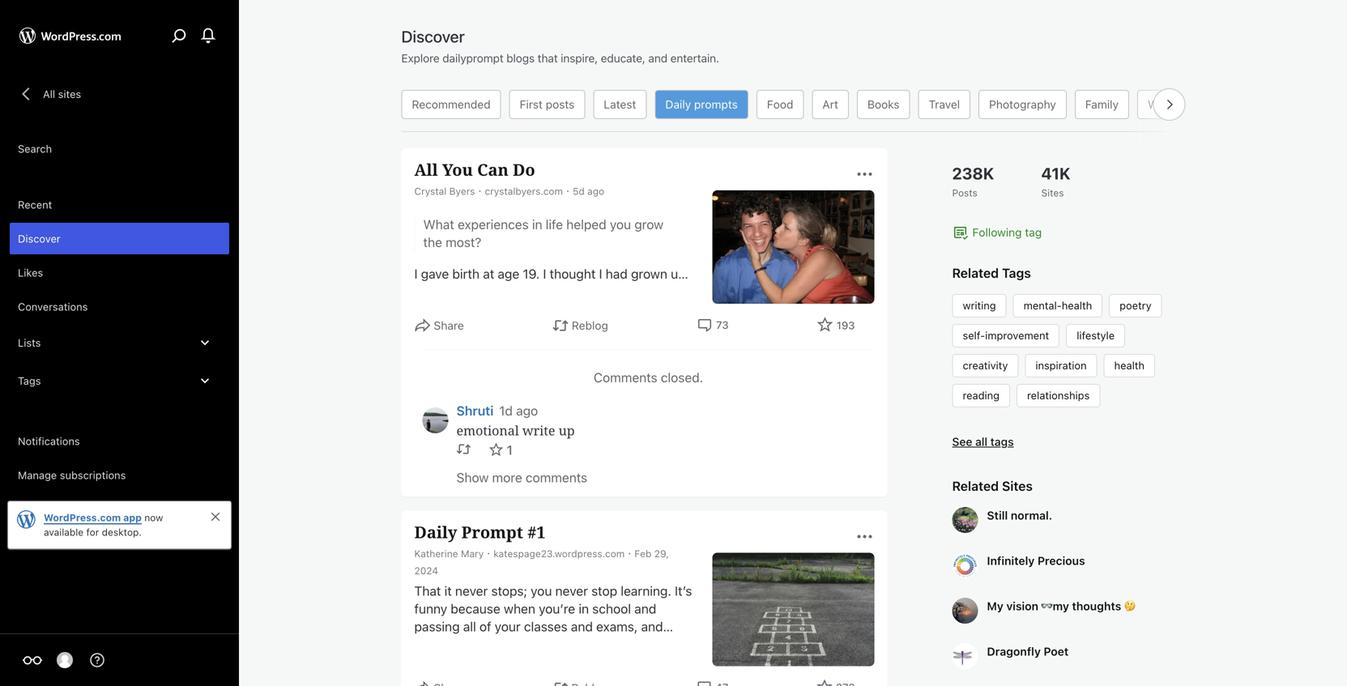 Task type: describe. For each thing, give the bounding box(es) containing it.
73 button
[[697, 317, 729, 333]]

shruti image
[[423, 408, 449, 434]]

writing
[[1148, 98, 1186, 111]]

family
[[1086, 98, 1119, 111]]

likes link
[[10, 257, 229, 289]]

1 vertical spatial ago
[[516, 403, 538, 419]]

prompts
[[695, 98, 738, 111]]

creativity
[[963, 359, 1009, 372]]

dragonfly poet link
[[953, 644, 1172, 669]]

option group containing recommended
[[398, 90, 1200, 119]]

reading link
[[963, 389, 1000, 402]]

i right 19.
[[543, 266, 547, 282]]

41k sites
[[1042, 164, 1071, 199]]

dismiss image
[[209, 511, 222, 524]]

him.
[[591, 302, 616, 317]]

1d ago link
[[500, 403, 538, 419]]

byers
[[450, 186, 475, 197]]

keyboard_arrow_down image
[[197, 373, 213, 389]]

poet
[[1044, 645, 1069, 659]]

share button
[[415, 317, 464, 335]]

19,
[[457, 320, 474, 335]]

sites for 41k
[[1042, 187, 1065, 199]]

all sites
[[43, 88, 81, 100]]

something
[[590, 320, 652, 335]]

self-improvement link
[[963, 329, 1050, 342]]

normal.
[[1011, 509, 1053, 522]]

infinitely
[[988, 554, 1035, 568]]

following tag button
[[953, 224, 1042, 242]]

katespage23.wordpress.com
[[494, 548, 625, 560]]

Photography radio
[[979, 90, 1067, 119]]

when
[[619, 302, 653, 317]]

dragonfly
[[988, 645, 1041, 659]]

posts
[[953, 187, 978, 199]]

but
[[617, 338, 636, 353]]

the inside what experiences in life helped you grow the most?
[[423, 235, 442, 250]]

improvement
[[986, 329, 1050, 342]]

5d ago link
[[573, 186, 605, 197]]

educate,
[[601, 51, 646, 65]]

still normal.
[[988, 509, 1053, 522]]

blogs
[[507, 51, 535, 65]]

discover explore dailyprompt blogs that inspire, educate, and entertain.
[[402, 27, 720, 65]]

Books radio
[[857, 90, 911, 119]]

what
[[423, 217, 455, 232]]

· left feb at the left of page
[[628, 546, 632, 560]]

1 vertical spatial health
[[1115, 359, 1145, 372]]

creativity link
[[963, 359, 1009, 372]]

238k posts
[[953, 164, 995, 199]]

comments
[[526, 470, 588, 485]]

1 horizontal spatial my
[[988, 600, 1004, 613]]

reblog image
[[457, 442, 471, 457]]

1 horizontal spatial tags
[[1003, 265, 1032, 281]]

· right byers
[[479, 184, 482, 197]]

feb 29, 2024 link
[[415, 548, 669, 577]]

relationships
[[1028, 389, 1090, 402]]

Family radio
[[1075, 90, 1130, 119]]

Recommended radio
[[402, 90, 501, 119]]

my inside i gave birth at age 19. i thought i had grown up. my son, my baby, was the love of my life. i would have done anything for him. when he turned 19, suddenly i realized something was wrong. maybe i knew before then, but for […]
[[415, 284, 432, 299]]

i left gave
[[415, 266, 418, 282]]

Latest radio
[[593, 90, 647, 119]]

emotional write up
[[457, 422, 575, 439]]

helped
[[567, 217, 607, 232]]

suddenly
[[477, 320, 531, 335]]

👓my
[[1042, 600, 1070, 613]]

i down anything
[[534, 320, 537, 335]]

crystal byers link
[[415, 186, 475, 197]]

have
[[453, 302, 481, 317]]

of
[[596, 284, 608, 299]]

discover link
[[10, 223, 229, 254]]

mental-
[[1024, 299, 1062, 312]]

writing link
[[963, 299, 997, 312]]

would
[[415, 302, 450, 317]]

closed.
[[661, 370, 704, 385]]

238k
[[953, 164, 995, 183]]

what experiences in life helped you grow the most?
[[423, 217, 664, 250]]

show more comments button
[[457, 466, 588, 490]]

discover for discover
[[18, 233, 61, 245]]

[…]
[[659, 338, 679, 353]]

feb
[[635, 548, 652, 560]]

toggle menu image
[[855, 165, 875, 184]]

discover for discover explore dailyprompt blogs that inspire, educate, and entertain.
[[402, 27, 465, 46]]

still
[[988, 509, 1008, 522]]

inspiration link
[[1036, 359, 1087, 372]]

recent
[[18, 199, 52, 211]]

self-improvement
[[963, 329, 1050, 342]]

available
[[44, 527, 84, 538]]

still normal. link
[[953, 507, 1172, 533]]

shruti
[[457, 403, 494, 419]]

0 horizontal spatial tags
[[18, 375, 41, 387]]

relationships link
[[1028, 389, 1090, 402]]

grown
[[631, 266, 668, 282]]

reader image
[[23, 651, 42, 670]]

Art radio
[[812, 90, 849, 119]]

katherine mary · katespage23.wordpress.com ·
[[415, 546, 632, 560]]

food
[[767, 98, 794, 111]]

1d
[[500, 403, 513, 419]]

in
[[532, 217, 543, 232]]

keyboard_arrow_down image
[[197, 335, 213, 351]]

2 my from the left
[[611, 284, 629, 299]]

toggle menu image
[[855, 527, 875, 547]]

first
[[520, 98, 543, 111]]

2 horizontal spatial for
[[640, 338, 656, 353]]

my vision 👓my thoughts 🤔
[[988, 600, 1136, 613]]

· left 5d
[[566, 184, 570, 197]]

first posts
[[520, 98, 575, 111]]

up
[[559, 422, 575, 439]]

wordpress.com app
[[44, 512, 142, 524]]

anything
[[517, 302, 568, 317]]

reading
[[963, 389, 1000, 402]]

🤔
[[1125, 600, 1136, 613]]

more
[[492, 470, 523, 485]]

ago inside all you can do crystal byers · crystalbyers.com · 5d ago
[[588, 186, 605, 197]]

tags
[[991, 435, 1014, 449]]

related for related tags
[[953, 265, 999, 281]]



Task type: locate. For each thing, give the bounding box(es) containing it.
discover inside discover explore dailyprompt blogs that inspire, educate, and entertain.
[[402, 27, 465, 46]]

health down lifestyle link
[[1115, 359, 1145, 372]]

related sites
[[953, 479, 1033, 494]]

193
[[837, 319, 855, 331]]

1 horizontal spatial discover
[[402, 27, 465, 46]]

1 horizontal spatial my
[[611, 284, 629, 299]]

was
[[520, 284, 543, 299], [655, 320, 678, 335]]

0 vertical spatial ago
[[588, 186, 605, 197]]

the inside i gave birth at age 19. i thought i had grown up. my son, my baby, was the love of my life. i would have done anything for him. when he turned 19, suddenly i realized something was wrong. maybe i knew before then, but for […]
[[546, 284, 565, 299]]

gave
[[421, 266, 449, 282]]

all left the "sites"
[[43, 88, 55, 100]]

for
[[571, 302, 587, 317], [640, 338, 656, 353], [86, 527, 99, 538]]

vision
[[1007, 600, 1039, 613]]

following tag
[[973, 226, 1042, 239]]

grow
[[635, 217, 664, 232]]

daily for daily prompts
[[666, 98, 691, 111]]

0 vertical spatial discover
[[402, 27, 465, 46]]

discover up explore at left
[[402, 27, 465, 46]]

my up have on the top
[[464, 284, 482, 299]]

at
[[483, 266, 495, 282]]

1 horizontal spatial the
[[546, 284, 565, 299]]

29,
[[655, 548, 669, 560]]

discover down recent
[[18, 233, 61, 245]]

for down the wordpress.com app
[[86, 527, 99, 538]]

daily up katherine
[[415, 521, 458, 543]]

0 vertical spatial was
[[520, 284, 543, 299]]

0 vertical spatial my
[[415, 284, 432, 299]]

tag
[[1026, 226, 1042, 239]]

73
[[716, 319, 729, 331]]

1 vertical spatial daily
[[415, 521, 458, 543]]

1 vertical spatial the
[[546, 284, 565, 299]]

explore
[[402, 51, 440, 65]]

notifications link
[[10, 426, 229, 457]]

1 vertical spatial tags
[[18, 375, 41, 387]]

related up still
[[953, 479, 999, 494]]

inspiration
[[1036, 359, 1087, 372]]

1 vertical spatial sites
[[1003, 479, 1033, 494]]

shruti 1d ago
[[457, 403, 538, 419]]

poetry link
[[1120, 299, 1152, 312]]

0 horizontal spatial health
[[1062, 299, 1093, 312]]

0 horizontal spatial my
[[415, 284, 432, 299]]

show
[[457, 470, 489, 485]]

for right but
[[640, 338, 656, 353]]

desktop.
[[102, 527, 142, 538]]

daily for daily prompt #1
[[415, 521, 458, 543]]

0 horizontal spatial my
[[464, 284, 482, 299]]

manage
[[18, 469, 57, 481]]

see
[[953, 435, 973, 449]]

conversations
[[18, 301, 88, 313]]

0 horizontal spatial all
[[43, 88, 55, 100]]

related tags
[[953, 265, 1032, 281]]

all you can do link
[[415, 158, 605, 182]]

Food radio
[[757, 90, 804, 119]]

related up writing
[[953, 265, 999, 281]]

Writing radio
[[1138, 90, 1196, 119]]

daily left prompts
[[666, 98, 691, 111]]

you
[[610, 217, 631, 232]]

2 related from the top
[[953, 479, 999, 494]]

1 horizontal spatial all
[[415, 158, 438, 181]]

related for related sites
[[953, 479, 999, 494]]

1 horizontal spatial daily
[[666, 98, 691, 111]]

son,
[[436, 284, 461, 299]]

baby,
[[485, 284, 517, 299]]

self-
[[963, 329, 986, 342]]

daily inside option
[[666, 98, 691, 111]]

all for sites
[[43, 88, 55, 100]]

0 vertical spatial sites
[[1042, 187, 1065, 199]]

1 horizontal spatial sites
[[1042, 187, 1065, 199]]

health up lifestyle link
[[1062, 299, 1093, 312]]

app
[[123, 512, 142, 524]]

all
[[976, 435, 988, 449]]

1 vertical spatial was
[[655, 320, 678, 335]]

emotional
[[457, 422, 519, 439]]

manage subscriptions
[[18, 469, 126, 481]]

wrong.
[[415, 338, 455, 353]]

0 horizontal spatial for
[[86, 527, 99, 538]]

related
[[953, 265, 999, 281], [953, 479, 999, 494]]

41k
[[1042, 164, 1071, 183]]

193 button
[[818, 316, 855, 335]]

following
[[973, 226, 1022, 239]]

sites up still normal. at the bottom of page
[[1003, 479, 1033, 494]]

0 horizontal spatial discover
[[18, 233, 61, 245]]

thought
[[550, 266, 596, 282]]

lists link
[[10, 325, 229, 361]]

0 vertical spatial the
[[423, 235, 442, 250]]

1 vertical spatial for
[[640, 338, 656, 353]]

2 vertical spatial for
[[86, 527, 99, 538]]

wordpress.com
[[44, 512, 121, 524]]

realized
[[541, 320, 586, 335]]

all
[[43, 88, 55, 100], [415, 158, 438, 181]]

the down "what"
[[423, 235, 442, 250]]

greg robinson image
[[57, 652, 73, 669]]

crystalbyers.com
[[485, 186, 563, 197]]

1 vertical spatial related
[[953, 479, 999, 494]]

search
[[18, 143, 52, 155]]

precious
[[1038, 554, 1086, 568]]

search link
[[10, 133, 229, 165]]

katherine mary link
[[415, 548, 484, 560]]

1 vertical spatial all
[[415, 158, 438, 181]]

1 horizontal spatial was
[[655, 320, 678, 335]]

see all tags
[[953, 435, 1014, 449]]

photography
[[990, 98, 1057, 111]]

sites for related
[[1003, 479, 1033, 494]]

most?
[[446, 235, 482, 250]]

before
[[542, 338, 580, 353]]

maybe
[[458, 338, 498, 353]]

1 horizontal spatial for
[[571, 302, 587, 317]]

all for you
[[415, 158, 438, 181]]

inspire,
[[561, 51, 598, 65]]

ago right 5d
[[588, 186, 605, 197]]

1 vertical spatial discover
[[18, 233, 61, 245]]

0 horizontal spatial sites
[[1003, 479, 1033, 494]]

likes
[[18, 267, 43, 279]]

love
[[569, 284, 593, 299]]

0 horizontal spatial ago
[[516, 403, 538, 419]]

Travel radio
[[919, 90, 971, 119]]

1 horizontal spatial ago
[[588, 186, 605, 197]]

tags up mental-
[[1003, 265, 1032, 281]]

mental-health
[[1024, 299, 1093, 312]]

mary
[[461, 548, 484, 560]]

Daily prompts radio
[[655, 90, 749, 119]]

for down love
[[571, 302, 587, 317]]

option group
[[398, 90, 1200, 119]]

was up […]
[[655, 320, 678, 335]]

i right life. in the top of the page
[[656, 284, 660, 299]]

my down had on the left of the page
[[611, 284, 629, 299]]

lifestyle link
[[1077, 329, 1115, 342]]

travel
[[929, 98, 961, 111]]

1 my from the left
[[464, 284, 482, 299]]

writing
[[963, 299, 997, 312]]

0 vertical spatial related
[[953, 265, 999, 281]]

0 horizontal spatial daily
[[415, 521, 458, 543]]

daily prompts
[[666, 98, 738, 111]]

life
[[546, 217, 563, 232]]

0 vertical spatial health
[[1062, 299, 1093, 312]]

all inside all you can do crystal byers · crystalbyers.com · 5d ago
[[415, 158, 438, 181]]

0 vertical spatial all
[[43, 88, 55, 100]]

0 horizontal spatial the
[[423, 235, 442, 250]]

up.
[[671, 266, 690, 282]]

lists
[[18, 337, 41, 349]]

daily prompt #1
[[415, 521, 546, 543]]

ago right 1d
[[516, 403, 538, 419]]

tags down lists
[[18, 375, 41, 387]]

i left had on the left of the page
[[599, 266, 603, 282]]

sites inside 41k sites
[[1042, 187, 1065, 199]]

0 vertical spatial for
[[571, 302, 587, 317]]

19.
[[523, 266, 540, 282]]

and entertain.
[[649, 51, 720, 65]]

i down suddenly
[[501, 338, 504, 353]]

my up would in the left of the page
[[415, 284, 432, 299]]

1 related from the top
[[953, 265, 999, 281]]

all up crystal
[[415, 158, 438, 181]]

0 vertical spatial tags
[[1003, 265, 1032, 281]]

1 button
[[489, 442, 513, 459]]

for inside now available for desktop.
[[86, 527, 99, 538]]

was down 19.
[[520, 284, 543, 299]]

my left vision
[[988, 600, 1004, 613]]

recommended
[[412, 98, 491, 111]]

done
[[484, 302, 514, 317]]

2024
[[415, 565, 439, 577]]

sites down 41k
[[1042, 187, 1065, 199]]

1 vertical spatial my
[[988, 600, 1004, 613]]

the up anything
[[546, 284, 565, 299]]

now
[[144, 512, 163, 524]]

0 horizontal spatial was
[[520, 284, 543, 299]]

0 vertical spatial daily
[[666, 98, 691, 111]]

notifications
[[18, 435, 80, 447]]

First posts radio
[[509, 90, 585, 119]]

1 horizontal spatial health
[[1115, 359, 1145, 372]]

· right mary
[[487, 546, 491, 560]]

knew
[[508, 338, 539, 353]]

sites
[[1042, 187, 1065, 199], [1003, 479, 1033, 494]]



Task type: vqa. For each thing, say whether or not it's contained in the screenshot.
'main content'
no



